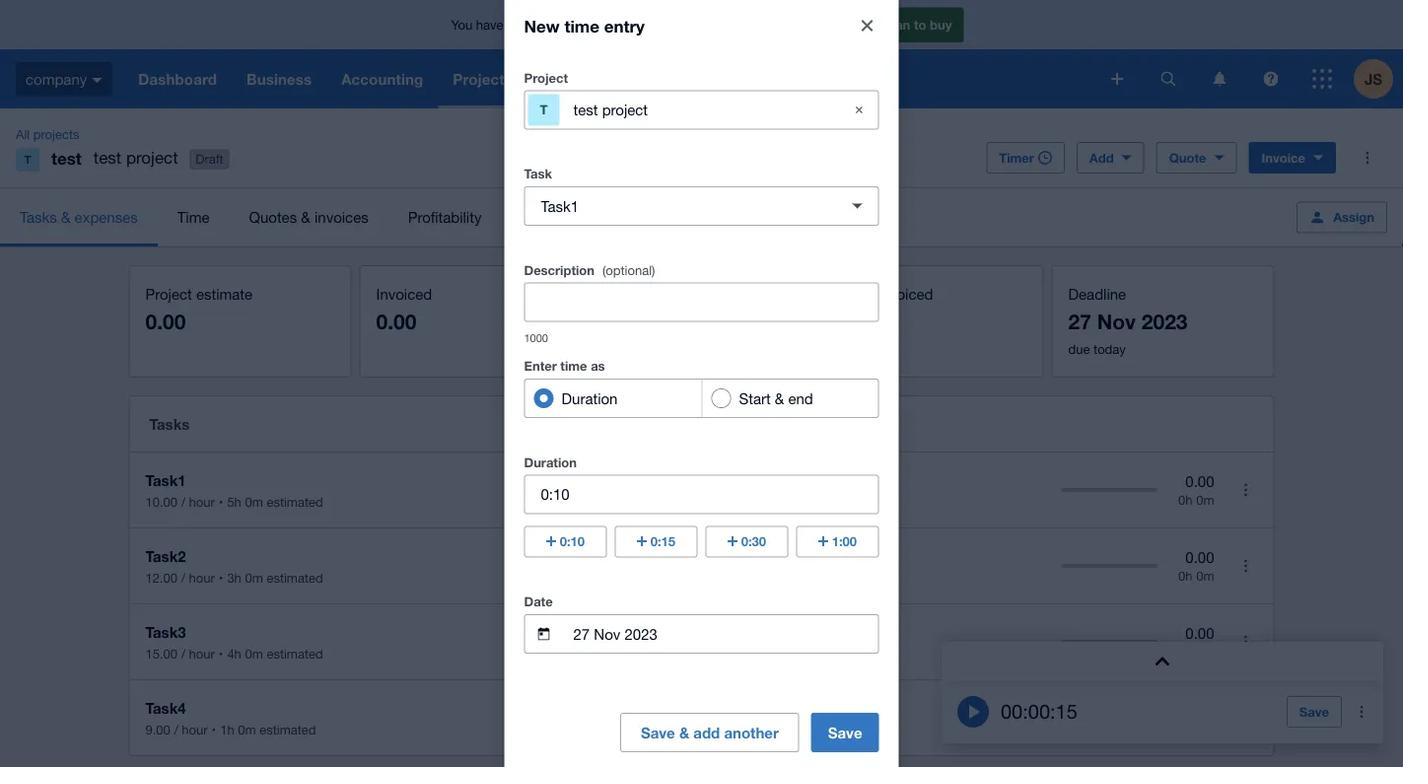 Task type: vqa. For each thing, say whether or not it's contained in the screenshot.
ACCOUNTS WATCHLIST OPTIONS IMAGE
no



Task type: describe. For each thing, give the bounding box(es) containing it.
0:15 button
[[615, 526, 698, 558]]

tasks & expenses link
[[0, 188, 158, 247]]

project for project
[[524, 70, 568, 85]]

time for new
[[564, 16, 599, 35]]

0.00 for task1
[[1185, 473, 1214, 490]]

to
[[838, 285, 853, 302]]

time for enter
[[560, 358, 587, 374]]

task1 10.00 / hour • 5h 0m estimated
[[145, 471, 323, 509]]

trial,
[[620, 17, 645, 32]]

enter
[[524, 358, 557, 374]]

0.00 0h 0m for task3
[[1178, 625, 1214, 659]]

2023
[[1142, 309, 1188, 334]]

clear image
[[840, 90, 879, 130]]

1:00
[[832, 534, 857, 549]]

0.00 inside project estimate 0.00
[[145, 309, 186, 334]]

0 vertical spatial t
[[540, 102, 548, 117]]

0.00 inside invoiced 0.00
[[376, 309, 416, 334]]

quote
[[1169, 150, 1206, 165]]

Duration field
[[525, 476, 878, 513]]

start & end
[[739, 389, 813, 407]]

time & expenses 46.00
[[607, 285, 721, 334]]

task1 button
[[524, 186, 879, 226]]

enter time as
[[524, 358, 605, 374]]

& for quotes & invoices
[[301, 209, 310, 226]]

which
[[648, 17, 682, 32]]

24
[[507, 17, 521, 32]]

0m inside task2 12.00 / hour • 3h 0m estimated
[[245, 570, 263, 585]]

project for project estimate 0.00
[[145, 285, 192, 302]]

invoices
[[314, 209, 368, 226]]

deadline 27 nov 2023 due today
[[1068, 285, 1188, 356]]

1 vertical spatial duration
[[524, 455, 577, 470]]

task3 15.00 / hour • 4h 0m estimated
[[145, 623, 323, 661]]

save for the right the save button
[[1299, 704, 1329, 719]]

add
[[693, 724, 720, 741]]

0h for task3
[[1178, 644, 1193, 659]]

close button
[[847, 6, 887, 45]]

you
[[451, 17, 472, 32]]

9.00
[[145, 722, 170, 737]]

time for time
[[177, 209, 210, 226]]

hour for task2
[[189, 570, 215, 585]]

0 horizontal spatial save button
[[811, 713, 879, 752]]

0.00 for task2
[[1185, 549, 1214, 566]]

15.00
[[145, 646, 178, 661]]

be
[[857, 285, 874, 302]]

js banner
[[0, 0, 1403, 108]]

2 horizontal spatial svg image
[[1213, 71, 1226, 86]]

tasks & expenses
[[20, 209, 138, 226]]

js
[[1365, 70, 1382, 88]]

draft
[[196, 151, 224, 167]]

to
[[914, 17, 926, 32]]

2 horizontal spatial svg image
[[1312, 69, 1332, 89]]

/ for task2
[[181, 570, 185, 585]]

you have 24 days left in your trial, which includes all features
[[451, 17, 799, 32]]

assign
[[1333, 210, 1374, 225]]

0m inside task4 9.00 / hour • 1h 0m estimated
[[238, 722, 256, 737]]

due
[[1068, 341, 1090, 356]]

12.00
[[145, 570, 178, 585]]

quotes
[[249, 209, 297, 226]]

/ for task1
[[181, 494, 185, 509]]

task2
[[145, 547, 186, 565]]

timer
[[999, 150, 1034, 165]]

enter time as group
[[524, 379, 879, 418]]

invoiced 0.00
[[376, 285, 432, 334]]

task3
[[145, 623, 186, 641]]

time link
[[158, 188, 229, 247]]

choose a plan to buy
[[823, 17, 952, 32]]

start timer image
[[957, 696, 989, 728]]

another
[[724, 724, 779, 741]]

0h for task2
[[1178, 568, 1193, 583]]

buy
[[930, 17, 952, 32]]

to be invoiced 31.00
[[838, 285, 933, 334]]

& for start & end
[[775, 389, 784, 407]]

days
[[525, 17, 553, 32]]

left
[[557, 17, 575, 32]]

test for test project
[[94, 148, 121, 167]]

profitability
[[408, 209, 482, 226]]

new
[[524, 16, 560, 35]]

company
[[26, 70, 87, 88]]

save & add another
[[641, 724, 779, 741]]

have
[[476, 17, 503, 32]]

test project
[[94, 148, 178, 167]]

features
[[753, 17, 799, 32]]

duration inside enter time as group
[[562, 389, 618, 407]]

0:10 button
[[524, 526, 607, 558]]

add button
[[1077, 142, 1144, 174]]

task1 for task1 10.00 / hour • 5h 0m estimated
[[145, 471, 186, 489]]

• for task1
[[219, 494, 223, 509]]

5h
[[227, 494, 241, 509]]

hour for task3
[[189, 646, 215, 661]]

end
[[788, 389, 813, 407]]

• for task4
[[212, 722, 216, 737]]



Task type: locate. For each thing, give the bounding box(es) containing it.
company button
[[0, 49, 123, 108]]

project estimate 0.00
[[145, 285, 253, 334]]

• for task3
[[219, 646, 223, 661]]

0m inside task3 15.00 / hour • 4h 0m estimated
[[245, 646, 263, 661]]

deadline
[[1068, 285, 1126, 302]]

close image
[[861, 20, 873, 32]]

2 0h from the top
[[1178, 568, 1193, 583]]

hour for task4
[[182, 722, 208, 737]]

estimated inside task4 9.00 / hour • 1h 0m estimated
[[259, 722, 316, 737]]

includes
[[686, 17, 733, 32]]

svg image inside company "popup button"
[[92, 78, 102, 83]]

quote button
[[1156, 142, 1237, 174]]

1 test from the left
[[51, 148, 82, 168]]

loading progress bar
[[669, 664, 750, 767]]

1 vertical spatial time
[[607, 285, 639, 302]]

save for save & add another
[[641, 724, 675, 741]]

svg image up invoice
[[1264, 71, 1278, 86]]

svg image right company
[[92, 78, 102, 83]]

save for leftmost the save button
[[828, 724, 862, 741]]

all projects link
[[8, 124, 87, 144]]

profitability link
[[388, 188, 501, 247]]

0 horizontal spatial svg image
[[1161, 71, 1176, 86]]

0h for task1
[[1178, 492, 1193, 507]]

test down projects at the left of the page
[[51, 148, 82, 168]]

svg image left "js"
[[1312, 69, 1332, 89]]

add
[[1089, 150, 1114, 165]]

2 horizontal spatial save
[[1299, 704, 1329, 719]]

& left the expenses
[[61, 209, 70, 226]]

0.00 0h 0m
[[1178, 473, 1214, 507], [1178, 549, 1214, 583], [1178, 625, 1214, 659]]

estimated right '4h'
[[267, 646, 323, 661]]

0 vertical spatial 0.00 0h 0m
[[1178, 473, 1214, 507]]

3 0h from the top
[[1178, 644, 1193, 659]]

estimated for task2
[[267, 570, 323, 585]]

0 vertical spatial time
[[564, 16, 599, 35]]

1:00 button
[[796, 526, 879, 558]]

expenses
[[657, 285, 721, 302]]

0 vertical spatial time
[[177, 209, 210, 226]]

invoice button
[[1249, 142, 1336, 174]]

• left 3h
[[219, 570, 223, 585]]

0m
[[1196, 492, 1214, 507], [245, 494, 263, 509], [1196, 568, 1214, 583], [245, 570, 263, 585], [1196, 644, 1214, 659], [245, 646, 263, 661], [238, 722, 256, 737]]

1 vertical spatial project
[[145, 285, 192, 302]]

save
[[1299, 704, 1329, 719], [641, 724, 675, 741], [828, 724, 862, 741]]

expenses
[[75, 209, 138, 226]]

0:30
[[741, 534, 766, 549]]

hour inside task3 15.00 / hour • 4h 0m estimated
[[189, 646, 215, 661]]

0.00 0h 0m for task1
[[1178, 473, 1214, 507]]

1 horizontal spatial save
[[828, 724, 862, 741]]

js button
[[1354, 49, 1403, 108]]

time right new
[[564, 16, 599, 35]]

estimated inside task2 12.00 / hour • 3h 0m estimated
[[267, 570, 323, 585]]

invoiced
[[376, 285, 432, 302]]

svg image
[[1213, 71, 1226, 86], [1111, 73, 1123, 85], [92, 78, 102, 83]]

0h
[[1178, 492, 1193, 507], [1178, 568, 1193, 583], [1178, 644, 1193, 659]]

0 horizontal spatial tasks
[[20, 209, 57, 226]]

start
[[739, 389, 771, 407]]

hour inside task4 9.00 / hour • 1h 0m estimated
[[182, 722, 208, 737]]

svg image up add popup button
[[1111, 73, 1123, 85]]

invoiced
[[878, 285, 933, 302]]

estimated inside task1 10.00 / hour • 5h 0m estimated
[[267, 494, 323, 509]]

Date field
[[571, 615, 878, 653]]

& inside time & expenses 46.00
[[643, 285, 653, 302]]

1 horizontal spatial time
[[607, 285, 639, 302]]

save & add another button
[[620, 664, 799, 767]]

1 horizontal spatial save button
[[1287, 696, 1342, 728]]

today
[[1094, 341, 1126, 356]]

1 horizontal spatial project
[[524, 70, 568, 85]]

t up task at the left of the page
[[540, 102, 548, 117]]

1000
[[524, 331, 548, 344]]

your
[[592, 17, 617, 32]]

0m inside task1 10.00 / hour • 5h 0m estimated
[[245, 494, 263, 509]]

46.00
[[607, 309, 659, 334]]

project down new
[[524, 70, 568, 85]]

• for task2
[[219, 570, 223, 585]]

time
[[177, 209, 210, 226], [607, 285, 639, 302]]

31.00
[[838, 309, 887, 334]]

0:15
[[650, 534, 675, 549]]

• inside task3 15.00 / hour • 4h 0m estimated
[[219, 646, 223, 661]]

time inside time & expenses 46.00
[[607, 285, 639, 302]]

tasks up 10.00
[[149, 415, 190, 433]]

2 vertical spatial 0.00 0h 0m
[[1178, 625, 1214, 659]]

svg image up quote
[[1161, 71, 1176, 86]]

task1
[[541, 197, 579, 214], [145, 471, 186, 489]]

27
[[1068, 309, 1091, 334]]

& left add in the bottom of the page
[[679, 724, 689, 741]]

invoice
[[1262, 150, 1305, 165]]

1 vertical spatial time
[[560, 358, 587, 374]]

3h
[[227, 570, 241, 585]]

0.00 0h 0m for task2
[[1178, 549, 1214, 583]]

task1 for task1
[[541, 197, 579, 214]]

duration
[[562, 389, 618, 407], [524, 455, 577, 470]]

project inside project estimate 0.00
[[145, 285, 192, 302]]

• inside task4 9.00 / hour • 1h 0m estimated
[[212, 722, 216, 737]]

None text field
[[525, 283, 878, 321]]

0:30 button
[[705, 526, 788, 558]]

1 vertical spatial 0h
[[1178, 568, 1193, 583]]

1 0.00 0h 0m from the top
[[1178, 473, 1214, 507]]

3 0.00 0h 0m from the top
[[1178, 625, 1214, 659]]

description (optional)
[[524, 262, 655, 278]]

0 horizontal spatial t
[[24, 153, 31, 166]]

1 vertical spatial 0.00 0h 0m
[[1178, 549, 1214, 583]]

entry
[[604, 16, 645, 35]]

0.00
[[145, 309, 186, 334], [376, 309, 416, 334], [1185, 473, 1214, 490], [1185, 549, 1214, 566], [1185, 625, 1214, 642]]

date
[[524, 594, 553, 609]]

estimated for task4
[[259, 722, 316, 737]]

/
[[181, 494, 185, 509], [181, 570, 185, 585], [181, 646, 185, 661], [174, 722, 178, 737]]

hour left '4h'
[[189, 646, 215, 661]]

project
[[524, 70, 568, 85], [145, 285, 192, 302]]

test
[[51, 148, 82, 168], [94, 148, 121, 167]]

hour inside task2 12.00 / hour • 3h 0m estimated
[[189, 570, 215, 585]]

(optional)
[[602, 262, 655, 278]]

/ inside task1 10.00 / hour • 5h 0m estimated
[[181, 494, 185, 509]]

/ right 15.00
[[181, 646, 185, 661]]

1 horizontal spatial svg image
[[1111, 73, 1123, 85]]

0 vertical spatial project
[[524, 70, 568, 85]]

time down (optional)
[[607, 285, 639, 302]]

1 0h from the top
[[1178, 492, 1193, 507]]

all
[[737, 17, 750, 32]]

nov
[[1097, 309, 1136, 334]]

hour left 1h
[[182, 722, 208, 737]]

2 test from the left
[[94, 148, 121, 167]]

tasks left the expenses
[[20, 209, 57, 226]]

• inside task1 10.00 / hour • 5h 0m estimated
[[219, 494, 223, 509]]

timer button
[[986, 142, 1065, 174]]

estimated right 3h
[[267, 570, 323, 585]]

0 horizontal spatial project
[[145, 285, 192, 302]]

& inside enter time as group
[[775, 389, 784, 407]]

quotes & invoices
[[249, 209, 368, 226]]

save inside save & add another button
[[641, 724, 675, 741]]

estimated for task1
[[267, 494, 323, 509]]

0 horizontal spatial svg image
[[92, 78, 102, 83]]

save button
[[1287, 696, 1342, 728], [811, 713, 879, 752]]

Find or choose a project field
[[571, 91, 832, 129]]

& inside button
[[679, 724, 689, 741]]

hour left 3h
[[189, 570, 215, 585]]

1h
[[220, 722, 234, 737]]

0 vertical spatial task1
[[541, 197, 579, 214]]

estimated for task3
[[267, 646, 323, 661]]

/ for task4
[[174, 722, 178, 737]]

1 vertical spatial t
[[24, 153, 31, 166]]

in
[[578, 17, 588, 32]]

hour for task1
[[189, 494, 215, 509]]

task1 up 10.00
[[145, 471, 186, 489]]

plan
[[884, 17, 910, 32]]

time down draft at the left top of the page
[[177, 209, 210, 226]]

estimated right 1h
[[259, 722, 316, 737]]

1 vertical spatial task1
[[145, 471, 186, 489]]

estimated inside task3 15.00 / hour • 4h 0m estimated
[[267, 646, 323, 661]]

0 vertical spatial tasks
[[20, 209, 57, 226]]

• left 1h
[[212, 722, 216, 737]]

0 vertical spatial duration
[[562, 389, 618, 407]]

0:10
[[560, 534, 585, 549]]

& for save & add another
[[679, 724, 689, 741]]

task4
[[145, 699, 186, 717]]

• left '4h'
[[219, 646, 223, 661]]

t down all
[[24, 153, 31, 166]]

task
[[524, 166, 552, 181]]

& left end in the right of the page
[[775, 389, 784, 407]]

task2 12.00 / hour • 3h 0m estimated
[[145, 547, 323, 585]]

/ for task3
[[181, 646, 185, 661]]

& for tasks & expenses
[[61, 209, 70, 226]]

all
[[16, 126, 30, 141]]

tasks for tasks & expenses
[[20, 209, 57, 226]]

1 horizontal spatial task1
[[541, 197, 579, 214]]

tasks for tasks
[[149, 415, 190, 433]]

hour inside task1 10.00 / hour • 5h 0m estimated
[[189, 494, 215, 509]]

1 horizontal spatial test
[[94, 148, 121, 167]]

quotes & invoices link
[[229, 188, 388, 247]]

/ inside task2 12.00 / hour • 3h 0m estimated
[[181, 570, 185, 585]]

duration down as on the top of page
[[562, 389, 618, 407]]

& down (optional)
[[643, 285, 653, 302]]

• left 5h
[[219, 494, 223, 509]]

task4 9.00 / hour • 1h 0m estimated
[[145, 699, 316, 737]]

time
[[564, 16, 599, 35], [560, 358, 587, 374]]

project left the estimate
[[145, 285, 192, 302]]

test left the project
[[94, 148, 121, 167]]

time left as on the top of page
[[560, 358, 587, 374]]

as
[[591, 358, 605, 374]]

estimated right 5h
[[267, 494, 323, 509]]

0 horizontal spatial task1
[[145, 471, 186, 489]]

/ right 10.00
[[181, 494, 185, 509]]

& right quotes
[[301, 209, 310, 226]]

• inside task2 12.00 / hour • 3h 0m estimated
[[219, 570, 223, 585]]

1 horizontal spatial tasks
[[149, 415, 190, 433]]

test for test
[[51, 148, 82, 168]]

estimate
[[196, 285, 253, 302]]

a
[[873, 17, 881, 32]]

/ inside task3 15.00 / hour • 4h 0m estimated
[[181, 646, 185, 661]]

1 horizontal spatial svg image
[[1264, 71, 1278, 86]]

duration up 0:10 button
[[524, 455, 577, 470]]

/ inside task4 9.00 / hour • 1h 0m estimated
[[174, 722, 178, 737]]

2 vertical spatial 0h
[[1178, 644, 1193, 659]]

task1 inside popup button
[[541, 197, 579, 214]]

/ right "12.00" at the bottom left
[[181, 570, 185, 585]]

&
[[61, 209, 70, 226], [301, 209, 310, 226], [643, 285, 653, 302], [775, 389, 784, 407], [679, 724, 689, 741]]

00:00:15
[[1001, 700, 1078, 723]]

svg image
[[1312, 69, 1332, 89], [1161, 71, 1176, 86], [1264, 71, 1278, 86]]

0 horizontal spatial time
[[177, 209, 210, 226]]

new time entry
[[524, 16, 645, 35]]

1 vertical spatial tasks
[[149, 415, 190, 433]]

0 horizontal spatial test
[[51, 148, 82, 168]]

description
[[524, 262, 595, 278]]

0 horizontal spatial save
[[641, 724, 675, 741]]

0 vertical spatial 0h
[[1178, 492, 1193, 507]]

choose
[[823, 17, 870, 32]]

svg image up quote "popup button" at the right top
[[1213, 71, 1226, 86]]

time for time & expenses 46.00
[[607, 285, 639, 302]]

2 0.00 0h 0m from the top
[[1178, 549, 1214, 583]]

4h
[[227, 646, 241, 661]]

task1 inside task1 10.00 / hour • 5h 0m estimated
[[145, 471, 186, 489]]

all projects
[[16, 126, 79, 141]]

1 horizontal spatial t
[[540, 102, 548, 117]]

/ right 9.00
[[174, 722, 178, 737]]

0.00 for task3
[[1185, 625, 1214, 642]]

10.00
[[145, 494, 178, 509]]

hour left 5h
[[189, 494, 215, 509]]

task1 down task at the left of the page
[[541, 197, 579, 214]]

& for time & expenses 46.00
[[643, 285, 653, 302]]



